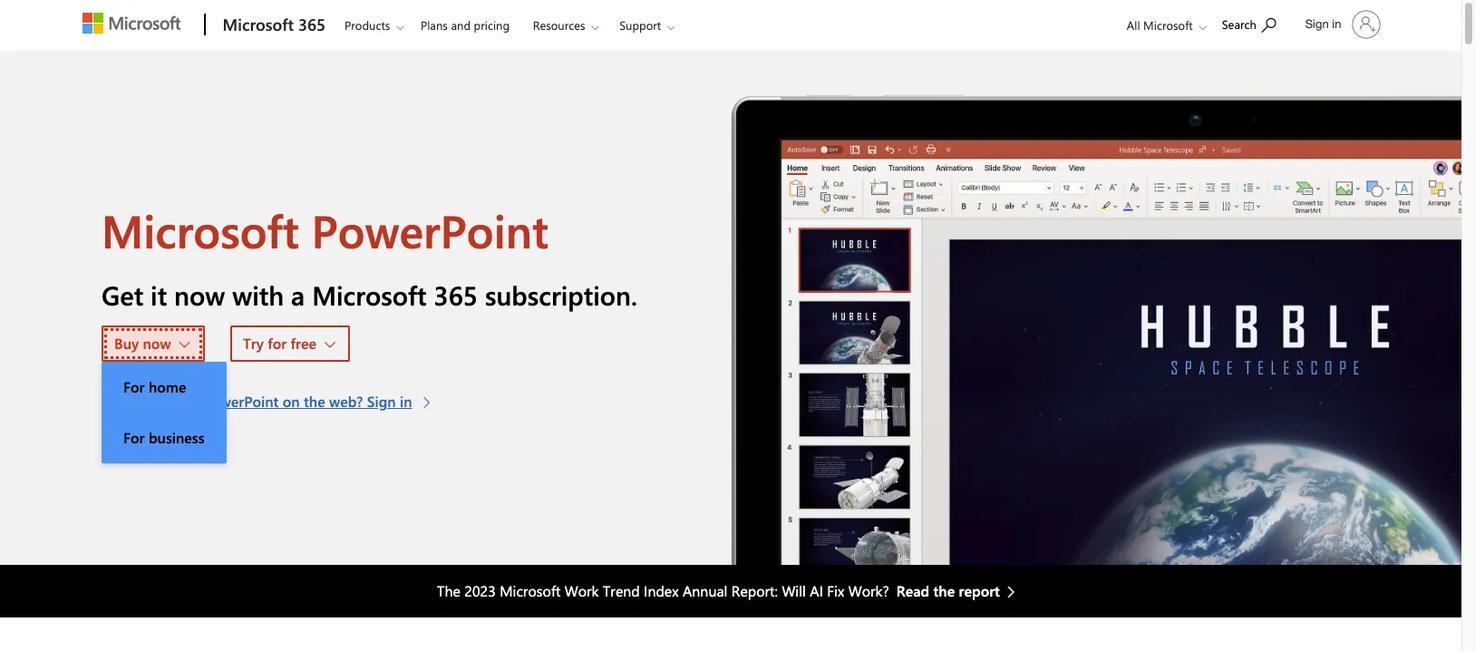 Task type: describe. For each thing, give the bounding box(es) containing it.
buy now button
[[102, 325, 204, 362]]

with
[[232, 277, 284, 312]]

home
[[149, 377, 186, 396]]

sign inside looking to use powerpoint on the web? sign in link
[[367, 392, 396, 411]]

looking to use powerpoint on the web? sign in link
[[102, 391, 437, 412]]

in inside 'sign in' link
[[1332, 17, 1341, 31]]

device screen showing a presentation open in powerpoint image
[[731, 51, 1462, 565]]

1 vertical spatial the
[[934, 581, 955, 600]]

microsoft 365 link
[[214, 1, 331, 50]]

for for for home
[[123, 377, 145, 396]]

try for free
[[243, 334, 316, 353]]

sign inside 'sign in' link
[[1305, 17, 1329, 31]]

annual
[[683, 581, 728, 600]]

try
[[243, 334, 264, 353]]

support button
[[608, 1, 689, 49]]

pricing
[[474, 17, 510, 33]]

web?
[[329, 392, 363, 411]]

the 2023 microsoft work trend index annual report: will ai fix work? read the report
[[437, 581, 1000, 600]]

0 horizontal spatial powerpoint
[[203, 392, 279, 411]]

all microsoft
[[1127, 17, 1193, 33]]

for business
[[123, 428, 205, 447]]

buy now
[[114, 334, 171, 353]]

will
[[782, 581, 806, 600]]

buy now element
[[102, 362, 226, 463]]

try for free button
[[230, 325, 350, 362]]

ai
[[810, 581, 823, 600]]

resources button
[[521, 1, 613, 49]]

business
[[149, 428, 205, 447]]

looking to use powerpoint on the web? sign in
[[102, 392, 412, 411]]

search button
[[1214, 3, 1284, 44]]

free
[[291, 334, 316, 353]]

buy
[[114, 334, 139, 353]]

index
[[644, 581, 679, 600]]

now inside 'buy now' dropdown button
[[143, 334, 171, 353]]

microsoft inside dropdown button
[[1143, 17, 1193, 33]]

products button
[[333, 1, 418, 49]]

use
[[176, 392, 199, 411]]

work
[[565, 581, 599, 600]]

support
[[619, 17, 661, 33]]

microsoft image
[[82, 13, 180, 34]]

read the report link
[[896, 580, 1024, 602]]

products
[[345, 17, 390, 33]]



Task type: locate. For each thing, give the bounding box(es) containing it.
0 vertical spatial in
[[1332, 17, 1341, 31]]

search
[[1222, 16, 1257, 32]]

all microsoft button
[[1112, 1, 1212, 49]]

now
[[174, 277, 225, 312], [143, 334, 171, 353]]

0 horizontal spatial sign
[[367, 392, 396, 411]]

0 horizontal spatial now
[[143, 334, 171, 353]]

for home link
[[102, 362, 226, 412]]

365
[[298, 14, 326, 35], [434, 277, 478, 312]]

0 horizontal spatial in
[[400, 392, 412, 411]]

microsoft 365
[[223, 14, 326, 35]]

sign right 'search' search field
[[1305, 17, 1329, 31]]

1 vertical spatial powerpoint
[[203, 392, 279, 411]]

read
[[896, 581, 930, 600]]

2023
[[465, 581, 496, 600]]

in inside looking to use powerpoint on the web? sign in link
[[400, 392, 412, 411]]

for down looking
[[123, 428, 145, 447]]

now right it
[[174, 277, 225, 312]]

report
[[959, 581, 1000, 600]]

sign
[[1305, 17, 1329, 31], [367, 392, 396, 411]]

the right on
[[304, 392, 325, 411]]

for
[[123, 377, 145, 396], [123, 428, 145, 447]]

0 horizontal spatial the
[[304, 392, 325, 411]]

fix
[[827, 581, 844, 600]]

365 inside 'link'
[[298, 14, 326, 35]]

the right read
[[934, 581, 955, 600]]

1 vertical spatial now
[[143, 334, 171, 353]]

in right the web?
[[400, 392, 412, 411]]

it
[[151, 277, 167, 312]]

powerpoint
[[312, 199, 549, 260], [203, 392, 279, 411]]

plans and pricing link
[[412, 1, 518, 44]]

microsoft
[[223, 14, 294, 35], [1143, 17, 1193, 33], [102, 199, 299, 260], [312, 277, 427, 312], [500, 581, 561, 600]]

0 vertical spatial for
[[123, 377, 145, 396]]

powerpoint left on
[[203, 392, 279, 411]]

Search search field
[[1213, 3, 1294, 44]]

1 horizontal spatial powerpoint
[[312, 199, 549, 260]]

powerpoint up get it now with a microsoft 365 subscription.
[[312, 199, 549, 260]]

looking
[[102, 392, 155, 411]]

plans
[[421, 17, 448, 33]]

1 vertical spatial in
[[400, 392, 412, 411]]

microsoft powerpoint
[[102, 199, 549, 260]]

0 vertical spatial 365
[[298, 14, 326, 35]]

0 vertical spatial powerpoint
[[312, 199, 549, 260]]

1 horizontal spatial now
[[174, 277, 225, 312]]

get it now with a microsoft 365 subscription.
[[102, 277, 637, 312]]

the
[[304, 392, 325, 411], [934, 581, 955, 600]]

for left home
[[123, 377, 145, 396]]

work?
[[848, 581, 889, 600]]

get
[[102, 277, 143, 312]]

sign in
[[1305, 17, 1341, 31]]

1 for from the top
[[123, 377, 145, 396]]

sign right the web?
[[367, 392, 396, 411]]

a
[[291, 277, 305, 312]]

1 horizontal spatial the
[[934, 581, 955, 600]]

1 horizontal spatial 365
[[434, 277, 478, 312]]

subscription.
[[485, 277, 637, 312]]

0 vertical spatial the
[[304, 392, 325, 411]]

for
[[268, 334, 287, 353]]

in right 'search' search field
[[1332, 17, 1341, 31]]

report:
[[732, 581, 778, 600]]

trend
[[603, 581, 640, 600]]

1 horizontal spatial sign
[[1305, 17, 1329, 31]]

plans and pricing
[[421, 17, 510, 33]]

for home
[[123, 377, 186, 396]]

1 vertical spatial sign
[[367, 392, 396, 411]]

the
[[437, 581, 461, 600]]

on
[[283, 392, 300, 411]]

and
[[451, 17, 471, 33]]

0 horizontal spatial 365
[[298, 14, 326, 35]]

all
[[1127, 17, 1140, 33]]

sign in link
[[1294, 3, 1389, 46]]

1 vertical spatial 365
[[434, 277, 478, 312]]

0 vertical spatial sign
[[1305, 17, 1329, 31]]

for business link
[[102, 412, 226, 463]]

1 horizontal spatial in
[[1332, 17, 1341, 31]]

2 for from the top
[[123, 428, 145, 447]]

resources
[[533, 17, 585, 33]]

1 vertical spatial for
[[123, 428, 145, 447]]

for for for business
[[123, 428, 145, 447]]

in
[[1332, 17, 1341, 31], [400, 392, 412, 411]]

now right buy
[[143, 334, 171, 353]]

microsoft inside 'link'
[[223, 14, 294, 35]]

0 vertical spatial now
[[174, 277, 225, 312]]

to
[[159, 392, 172, 411]]



Task type: vqa. For each thing, say whether or not it's contained in the screenshot.
THE TWO PEOPLE SEATED AT A DESK IN AN OFFICE TALKING. ONE IS TYPING ON A SURFACE IN LAPTOP MODE. THE OTHER IS HOLDING A TABLET DEVICE. image
no



